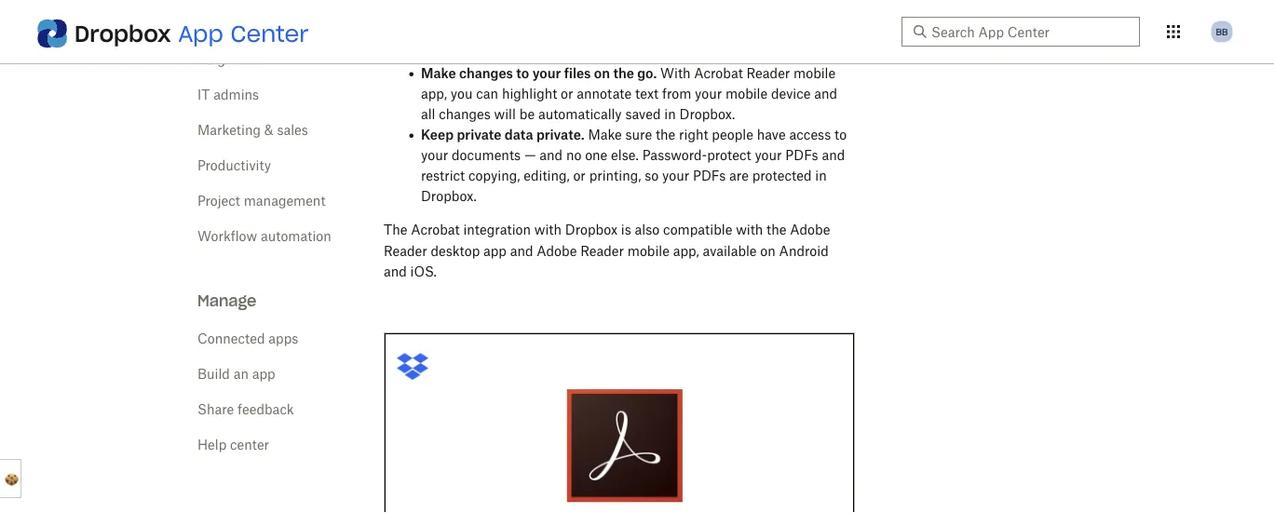 Task type: locate. For each thing, give the bounding box(es) containing it.
protected
[[753, 168, 812, 184]]

build
[[198, 366, 230, 382]]

right inside make sure the right people have access to your documents — and no one else. password-protect your pdfs and restrict copying, editing, or printing, so your pdfs are protected in dropbox.
[[679, 127, 709, 143]]

make changes to your files on the go.
[[421, 65, 657, 81]]

1 horizontal spatial on
[[761, 243, 776, 259]]

build an app link
[[198, 366, 275, 382]]

2 vertical spatial mobile
[[628, 243, 670, 259]]

1 horizontal spatial mobile
[[726, 86, 768, 102]]

0 horizontal spatial share
[[198, 401, 234, 417]]

adobe down editing,
[[537, 243, 577, 259]]

2 horizontal spatial reader
[[747, 65, 791, 81]]

share feedback link
[[198, 401, 294, 417]]

in right saved
[[665, 106, 676, 122]]

0 horizontal spatial adobe
[[537, 243, 577, 259]]

1 horizontal spatial right
[[679, 127, 709, 143]]

protect
[[707, 147, 752, 163]]

share feedback
[[198, 401, 294, 417]]

1 vertical spatial in
[[665, 106, 676, 122]]

acrobat up desktop
[[411, 222, 460, 238]]

acrobat right with
[[695, 65, 743, 81]]

esignature link
[[898, 7, 959, 25], [198, 51, 266, 67]]

with up available
[[736, 222, 764, 238]]

in down process
[[730, 45, 742, 61]]

so
[[773, 24, 787, 40], [645, 168, 659, 184]]

to down level
[[517, 65, 530, 81]]

or down the no at the top left of page
[[574, 168, 586, 184]]

0 horizontal spatial so
[[645, 168, 659, 184]]

app,
[[421, 86, 447, 102], [673, 243, 700, 259]]

dropbox. up the people
[[680, 106, 736, 122]]

it admins
[[198, 86, 259, 102]]

on up "annotate"
[[594, 65, 610, 81]]

0 vertical spatial share
[[590, 4, 626, 20]]

1 horizontal spatial documents
[[657, 45, 727, 61]]

pdfs up protected
[[786, 147, 819, 163]]

1 horizontal spatial in
[[730, 45, 742, 61]]

1 vertical spatial esignature link
[[198, 51, 266, 67]]

0 vertical spatial app
[[484, 243, 507, 259]]

0 horizontal spatial documents
[[452, 147, 521, 163]]

make
[[421, 65, 456, 81], [588, 127, 622, 143]]

from
[[676, 4, 705, 20], [663, 86, 692, 102]]

have
[[757, 127, 786, 143]]

dropbox left is
[[565, 222, 618, 238]]

reader down acrobat.
[[747, 65, 791, 81]]

your down keep
[[421, 147, 448, 163]]

0 horizontal spatial app
[[252, 366, 275, 382]]

0 horizontal spatial acrobat
[[411, 222, 460, 238]]

1 horizontal spatial reader
[[581, 243, 624, 259]]

0 vertical spatial in
[[730, 45, 742, 61]]

to left the "modify"
[[595, 45, 608, 61]]

pdfs down protect
[[693, 168, 726, 184]]

in
[[730, 45, 742, 61], [665, 106, 676, 122], [816, 168, 827, 184]]

0 horizontal spatial right
[[470, 45, 499, 61]]

mobile
[[794, 65, 836, 81], [726, 86, 768, 102], [628, 243, 670, 259]]

make up one
[[588, 127, 622, 143]]

0 horizontal spatial esignature link
[[198, 51, 266, 67]]

0 horizontal spatial dropbox.
[[421, 188, 477, 204]]

with right integration
[[535, 222, 562, 238]]

to right have
[[835, 127, 847, 143]]

the up files
[[572, 24, 592, 40]]

manage
[[198, 291, 257, 310]]

or
[[561, 86, 574, 102], [574, 168, 586, 184]]

1 vertical spatial app,
[[673, 243, 700, 259]]

0 vertical spatial dropbox.
[[680, 106, 736, 122]]

1 vertical spatial share
[[198, 401, 234, 417]]

from up 'review'
[[676, 4, 705, 20]]

share up collaborative
[[590, 4, 626, 20]]

1 vertical spatial right
[[679, 127, 709, 143]]

variable
[[795, 4, 844, 20]]

one
[[585, 147, 608, 163]]

1 horizontal spatial share
[[590, 4, 626, 20]]

your inside share folders from dropbox with variable permissions throughout the collaborative review process so your team has the right level of access to modify documents in acrobat.
[[791, 24, 818, 40]]

will
[[494, 106, 516, 122]]

your down the 'variable' in the top of the page
[[791, 24, 818, 40]]

to inside share folders from dropbox with variable permissions throughout the collaborative review process so your team has the right level of access to modify documents in acrobat.
[[595, 45, 608, 61]]

dropbox app center
[[75, 19, 309, 48]]

0 vertical spatial right
[[470, 45, 499, 61]]

automation
[[261, 228, 332, 244]]

compatible
[[664, 222, 733, 238]]

0 vertical spatial from
[[676, 4, 705, 20]]

1 vertical spatial make
[[588, 127, 622, 143]]

2 vertical spatial to
[[835, 127, 847, 143]]

0 vertical spatial esignature
[[898, 9, 959, 23]]

private
[[457, 127, 502, 143]]

project management
[[198, 192, 326, 208]]

documents down private
[[452, 147, 521, 163]]

esignature link down education link
[[198, 51, 266, 67]]

the
[[572, 24, 592, 40], [447, 45, 466, 61], [614, 65, 634, 81], [656, 127, 676, 143], [767, 222, 787, 238]]

make for sure
[[588, 127, 622, 143]]

1 horizontal spatial to
[[595, 45, 608, 61]]

changes down you
[[439, 106, 491, 122]]

0 vertical spatial acrobat
[[695, 65, 743, 81]]

acrobat for desktop
[[411, 222, 460, 238]]

1 horizontal spatial dropbox.
[[680, 106, 736, 122]]

documents inside make sure the right people have access to your documents — and no one else. password-protect your pdfs and restrict copying, editing, or printing, so your pdfs are protected in dropbox.
[[452, 147, 521, 163]]

2 horizontal spatial to
[[835, 127, 847, 143]]

keep private data private.
[[421, 127, 585, 143]]

0 horizontal spatial esignature
[[198, 51, 266, 67]]

1 vertical spatial adobe
[[537, 243, 577, 259]]

1 vertical spatial on
[[761, 243, 776, 259]]

0 horizontal spatial mobile
[[628, 243, 670, 259]]

mobile down the also
[[628, 243, 670, 259]]

right up password-
[[679, 127, 709, 143]]

0 horizontal spatial to
[[517, 65, 530, 81]]

0 horizontal spatial access
[[550, 45, 592, 61]]

1 horizontal spatial with
[[736, 222, 764, 238]]

apps
[[269, 330, 299, 346]]

0 vertical spatial esignature link
[[898, 7, 959, 25]]

app, down compatible
[[673, 243, 700, 259]]

0 vertical spatial app,
[[421, 86, 447, 102]]

marketing & sales
[[198, 122, 308, 137]]

1 vertical spatial documents
[[452, 147, 521, 163]]

access inside share folders from dropbox with variable permissions throughout the collaborative review process so your team has the right level of access to modify documents in acrobat.
[[550, 45, 592, 61]]

reader inside with acrobat reader mobile app, you can highlight or annotate text from your mobile device and all changes will be automatically saved in dropbox.
[[747, 65, 791, 81]]

password-
[[643, 147, 707, 163]]

app right an
[[252, 366, 275, 382]]

your down password-
[[663, 168, 690, 184]]

0 horizontal spatial make
[[421, 65, 456, 81]]

esignature
[[898, 9, 959, 23], [198, 51, 266, 67]]

your inside with acrobat reader mobile app, you can highlight or annotate text from your mobile device and all changes will be automatically saved in dropbox.
[[695, 86, 722, 102]]

1 horizontal spatial access
[[790, 127, 831, 143]]

1 vertical spatial mobile
[[726, 86, 768, 102]]

2 horizontal spatial with
[[765, 4, 792, 20]]

0 vertical spatial adobe
[[790, 222, 831, 238]]

2 horizontal spatial in
[[816, 168, 827, 184]]

access
[[550, 45, 592, 61], [790, 127, 831, 143]]

keep
[[421, 127, 454, 143]]

level
[[503, 45, 531, 61]]

right left level
[[470, 45, 499, 61]]

the up android
[[767, 222, 787, 238]]

are
[[730, 168, 749, 184]]

make inside make sure the right people have access to your documents — and no one else. password-protect your pdfs and restrict copying, editing, or printing, so your pdfs are protected in dropbox.
[[588, 127, 622, 143]]

so inside make sure the right people have access to your documents — and no one else. password-protect your pdfs and restrict copying, editing, or printing, so your pdfs are protected in dropbox.
[[645, 168, 659, 184]]

so up acrobat.
[[773, 24, 787, 40]]

process
[[722, 24, 769, 40]]

documents inside share folders from dropbox with variable permissions throughout the collaborative review process so your team has the right level of access to modify documents in acrobat.
[[657, 45, 727, 61]]

changes up can
[[459, 65, 513, 81]]

or down files
[[561, 86, 574, 102]]

0 vertical spatial or
[[561, 86, 574, 102]]

1 vertical spatial from
[[663, 86, 692, 102]]

mobile up the people
[[726, 86, 768, 102]]

1 horizontal spatial so
[[773, 24, 787, 40]]

1 vertical spatial esignature
[[198, 51, 266, 67]]

collaborative
[[595, 24, 674, 40]]

0 vertical spatial pdfs
[[786, 147, 819, 163]]

2 horizontal spatial mobile
[[794, 65, 836, 81]]

on inside the acrobat integration with dropbox is also compatible with the adobe reader desktop app and adobe reader mobile app, available on android and ios.
[[761, 243, 776, 259]]

app, up all
[[421, 86, 447, 102]]

0 horizontal spatial app,
[[421, 86, 447, 102]]

connected
[[198, 330, 265, 346]]

acrobat inside the acrobat integration with dropbox is also compatible with the adobe reader desktop app and adobe reader mobile app, available on android and ios.
[[411, 222, 460, 238]]

documents down 'review'
[[657, 45, 727, 61]]

0 horizontal spatial on
[[594, 65, 610, 81]]

make down has
[[421, 65, 456, 81]]

mobile up device
[[794, 65, 836, 81]]

so down password-
[[645, 168, 659, 184]]

in right protected
[[816, 168, 827, 184]]

make sure the right people have access to your documents — and no one else. password-protect your pdfs and restrict copying, editing, or printing, so your pdfs are protected in dropbox.
[[421, 127, 847, 204]]

it
[[198, 86, 210, 102]]

dropbox inside share folders from dropbox with variable permissions throughout the collaborative review process so your team has the right level of access to modify documents in acrobat.
[[709, 4, 761, 20]]

make for changes
[[421, 65, 456, 81]]

from down with
[[663, 86, 692, 102]]

desktop
[[431, 243, 480, 259]]

1 vertical spatial to
[[517, 65, 530, 81]]

the up password-
[[656, 127, 676, 143]]

0 horizontal spatial in
[[665, 106, 676, 122]]

acrobat inside with acrobat reader mobile app, you can highlight or annotate text from your mobile device and all changes will be automatically saved in dropbox.
[[695, 65, 743, 81]]

highlight
[[502, 86, 558, 102]]

reader down is
[[581, 243, 624, 259]]

1 vertical spatial dropbox.
[[421, 188, 477, 204]]

acrobat for your
[[695, 65, 743, 81]]

1 horizontal spatial dropbox
[[565, 222, 618, 238]]

dropbox. down restrict
[[421, 188, 477, 204]]

share down build
[[198, 401, 234, 417]]

0 vertical spatial on
[[594, 65, 610, 81]]

annotate
[[577, 86, 632, 102]]

pdfs
[[786, 147, 819, 163], [693, 168, 726, 184]]

on left android
[[761, 243, 776, 259]]

dropbox inside the acrobat integration with dropbox is also compatible with the adobe reader desktop app and adobe reader mobile app, available on android and ios.
[[565, 222, 618, 238]]

adobe up android
[[790, 222, 831, 238]]

0 vertical spatial so
[[773, 24, 787, 40]]

ios.
[[411, 264, 437, 279]]

1 vertical spatial access
[[790, 127, 831, 143]]

with up process
[[765, 4, 792, 20]]

0 vertical spatial to
[[595, 45, 608, 61]]

1 vertical spatial acrobat
[[411, 222, 460, 238]]

connected apps
[[198, 330, 299, 346]]

editing,
[[524, 168, 570, 184]]

reader
[[747, 65, 791, 81], [384, 243, 427, 259], [581, 243, 624, 259]]

0 horizontal spatial with
[[535, 222, 562, 238]]

1 vertical spatial or
[[574, 168, 586, 184]]

2 horizontal spatial dropbox
[[709, 4, 761, 20]]

access up files
[[550, 45, 592, 61]]

in inside with acrobat reader mobile app, you can highlight or annotate text from your mobile device and all changes will be automatically saved in dropbox.
[[665, 106, 676, 122]]

0 vertical spatial access
[[550, 45, 592, 61]]

app
[[484, 243, 507, 259], [252, 366, 275, 382]]

1 horizontal spatial acrobat
[[695, 65, 743, 81]]

dropbox left app
[[75, 19, 171, 48]]

1 horizontal spatial make
[[588, 127, 622, 143]]

1 horizontal spatial app
[[484, 243, 507, 259]]

1 vertical spatial changes
[[439, 106, 491, 122]]

and inside with acrobat reader mobile app, you can highlight or annotate text from your mobile device and all changes will be automatically saved in dropbox.
[[815, 86, 838, 102]]

1 vertical spatial so
[[645, 168, 659, 184]]

on
[[594, 65, 610, 81], [761, 243, 776, 259]]

your up the people
[[695, 86, 722, 102]]

esignature link right team
[[898, 7, 959, 25]]

productivity
[[198, 157, 271, 173]]

0 vertical spatial make
[[421, 65, 456, 81]]

with
[[765, 4, 792, 20], [535, 222, 562, 238], [736, 222, 764, 238]]

0 horizontal spatial reader
[[384, 243, 427, 259]]

share inside share folders from dropbox with variable permissions throughout the collaborative review process so your team has the right level of access to modify documents in acrobat.
[[590, 4, 626, 20]]

reader down "the"
[[384, 243, 427, 259]]

app down integration
[[484, 243, 507, 259]]

1 vertical spatial pdfs
[[693, 168, 726, 184]]

2 vertical spatial in
[[816, 168, 827, 184]]

share
[[590, 4, 626, 20], [198, 401, 234, 417]]

your down the of
[[533, 65, 561, 81]]

0 vertical spatial documents
[[657, 45, 727, 61]]

dropbox. inside with acrobat reader mobile app, you can highlight or annotate text from your mobile device and all changes will be automatically saved in dropbox.
[[680, 106, 736, 122]]

right
[[470, 45, 499, 61], [679, 127, 709, 143]]

access right have
[[790, 127, 831, 143]]

1 horizontal spatial app,
[[673, 243, 700, 259]]

dropbox up process
[[709, 4, 761, 20]]

integration
[[464, 222, 531, 238]]

app inside the acrobat integration with dropbox is also compatible with the adobe reader desktop app and adobe reader mobile app, available on android and ios.
[[484, 243, 507, 259]]

1 horizontal spatial esignature
[[898, 9, 959, 23]]



Task type: vqa. For each thing, say whether or not it's contained in the screenshot.
list
no



Task type: describe. For each thing, give the bounding box(es) containing it.
or inside with acrobat reader mobile app, you can highlight or annotate text from your mobile device and all changes will be automatically saved in dropbox.
[[561, 86, 574, 102]]

the acrobat integration with dropbox is also compatible with the adobe reader desktop app and adobe reader mobile app, available on android and ios.
[[384, 222, 831, 279]]

center
[[230, 437, 269, 452]]

dropbox. inside make sure the right people have access to your documents — and no one else. password-protect your pdfs and restrict copying, editing, or printing, so your pdfs are protected in dropbox.
[[421, 188, 477, 204]]

to inside make sure the right people have access to your documents — and no one else. password-protect your pdfs and restrict copying, editing, or printing, so your pdfs are protected in dropbox.
[[835, 127, 847, 143]]

the
[[384, 222, 408, 238]]

throughout
[[500, 24, 568, 40]]

private.
[[537, 127, 585, 143]]

with
[[661, 65, 691, 81]]

productivity link
[[198, 157, 271, 173]]

changes inside with acrobat reader mobile app, you can highlight or annotate text from your mobile device and all changes will be automatically saved in dropbox.
[[439, 106, 491, 122]]

folders
[[630, 4, 672, 20]]

project management link
[[198, 192, 326, 208]]

sure
[[626, 127, 652, 143]]

go.
[[638, 65, 657, 81]]

so inside share folders from dropbox with variable permissions throughout the collaborative review process so your team has the right level of access to modify documents in acrobat.
[[773, 24, 787, 40]]

workflow automation
[[198, 228, 332, 244]]

printing,
[[590, 168, 641, 184]]

help center
[[198, 437, 269, 452]]

marketing & sales link
[[198, 122, 308, 137]]

your down have
[[755, 147, 782, 163]]

&
[[264, 122, 274, 137]]

right inside share folders from dropbox with variable permissions throughout the collaborative review process so your team has the right level of access to modify documents in acrobat.
[[470, 45, 499, 61]]

is
[[621, 222, 632, 238]]

feedback
[[238, 401, 294, 417]]

in inside share folders from dropbox with variable permissions throughout the collaborative review process so your team has the right level of access to modify documents in acrobat.
[[730, 45, 742, 61]]

share folders from dropbox with variable permissions throughout the collaborative review process so your team has the right level of access to modify documents in acrobat.
[[421, 4, 853, 61]]

education
[[198, 15, 260, 31]]

bb button
[[1208, 17, 1238, 47]]

or inside make sure the right people have access to your documents — and no one else. password-protect your pdfs and restrict copying, editing, or printing, so your pdfs are protected in dropbox.
[[574, 168, 586, 184]]

all
[[421, 106, 436, 122]]

1 vertical spatial app
[[252, 366, 275, 382]]

Search App Center text field
[[932, 21, 1129, 42]]

access inside make sure the right people have access to your documents — and no one else. password-protect your pdfs and restrict copying, editing, or printing, so your pdfs are protected in dropbox.
[[790, 127, 831, 143]]

text
[[636, 86, 659, 102]]

no
[[567, 147, 582, 163]]

of
[[534, 45, 547, 61]]

it admins link
[[198, 86, 259, 102]]

help
[[198, 437, 227, 452]]

files
[[564, 65, 591, 81]]

be
[[520, 106, 535, 122]]

1 horizontal spatial esignature link
[[898, 7, 959, 25]]

device
[[772, 86, 811, 102]]

education link
[[198, 15, 260, 31]]

—
[[525, 147, 536, 163]]

admins
[[214, 86, 259, 102]]

android
[[780, 243, 829, 259]]

the inside the acrobat integration with dropbox is also compatible with the adobe reader desktop app and adobe reader mobile app, available on android and ios.
[[767, 222, 787, 238]]

app
[[178, 19, 223, 48]]

bb
[[1217, 26, 1229, 37]]

share for folders
[[590, 4, 626, 20]]

app, inside with acrobat reader mobile app, you can highlight or annotate text from your mobile device and all changes will be automatically saved in dropbox.
[[421, 86, 447, 102]]

connected apps link
[[198, 330, 299, 346]]

permissions
[[421, 24, 496, 40]]

the down the "modify"
[[614, 65, 634, 81]]

review
[[678, 24, 718, 40]]

with acrobat reader mobile app, you can highlight or annotate text from your mobile device and all changes will be automatically saved in dropbox.
[[421, 65, 838, 122]]

in inside make sure the right people have access to your documents — and no one else. password-protect your pdfs and restrict copying, editing, or printing, so your pdfs are protected in dropbox.
[[816, 168, 827, 184]]

mobile inside the acrobat integration with dropbox is also compatible with the adobe reader desktop app and adobe reader mobile app, available on android and ios.
[[628, 243, 670, 259]]

acrobat.
[[745, 45, 798, 61]]

else.
[[611, 147, 639, 163]]

0 vertical spatial changes
[[459, 65, 513, 81]]

automatically
[[539, 106, 622, 122]]

0 horizontal spatial dropbox
[[75, 19, 171, 48]]

app, inside the acrobat integration with dropbox is also compatible with the adobe reader desktop app and adobe reader mobile app, available on android and ios.
[[673, 243, 700, 259]]

the down permissions
[[447, 45, 466, 61]]

from inside share folders from dropbox with variable permissions throughout the collaborative review process so your team has the right level of access to modify documents in acrobat.
[[676, 4, 705, 20]]

1 horizontal spatial pdfs
[[786, 147, 819, 163]]

modify
[[611, 45, 654, 61]]

center
[[231, 19, 309, 48]]

also
[[635, 222, 660, 238]]

copying,
[[469, 168, 520, 184]]

1 horizontal spatial adobe
[[790, 222, 831, 238]]

build an app
[[198, 366, 275, 382]]

marketing
[[198, 122, 261, 137]]

0 horizontal spatial pdfs
[[693, 168, 726, 184]]

workflow automation link
[[198, 228, 332, 244]]

management
[[244, 192, 326, 208]]

can
[[476, 86, 499, 102]]

saved
[[626, 106, 661, 122]]

has
[[421, 45, 443, 61]]

workflow
[[198, 228, 257, 244]]

the inside make sure the right people have access to your documents — and no one else. password-protect your pdfs and restrict copying, editing, or printing, so your pdfs are protected in dropbox.
[[656, 127, 676, 143]]

data
[[505, 127, 534, 143]]

available
[[703, 243, 757, 259]]

share for feedback
[[198, 401, 234, 417]]

people
[[712, 127, 754, 143]]

0 vertical spatial mobile
[[794, 65, 836, 81]]

project
[[198, 192, 240, 208]]

an
[[234, 366, 249, 382]]

help center link
[[198, 437, 269, 452]]

you
[[451, 86, 473, 102]]

team
[[821, 24, 853, 40]]

restrict
[[421, 168, 465, 184]]

sales
[[277, 122, 308, 137]]

with inside share folders from dropbox with variable permissions throughout the collaborative review process so your team has the right level of access to modify documents in acrobat.
[[765, 4, 792, 20]]

from inside with acrobat reader mobile app, you can highlight or annotate text from your mobile device and all changes will be automatically saved in dropbox.
[[663, 86, 692, 102]]



